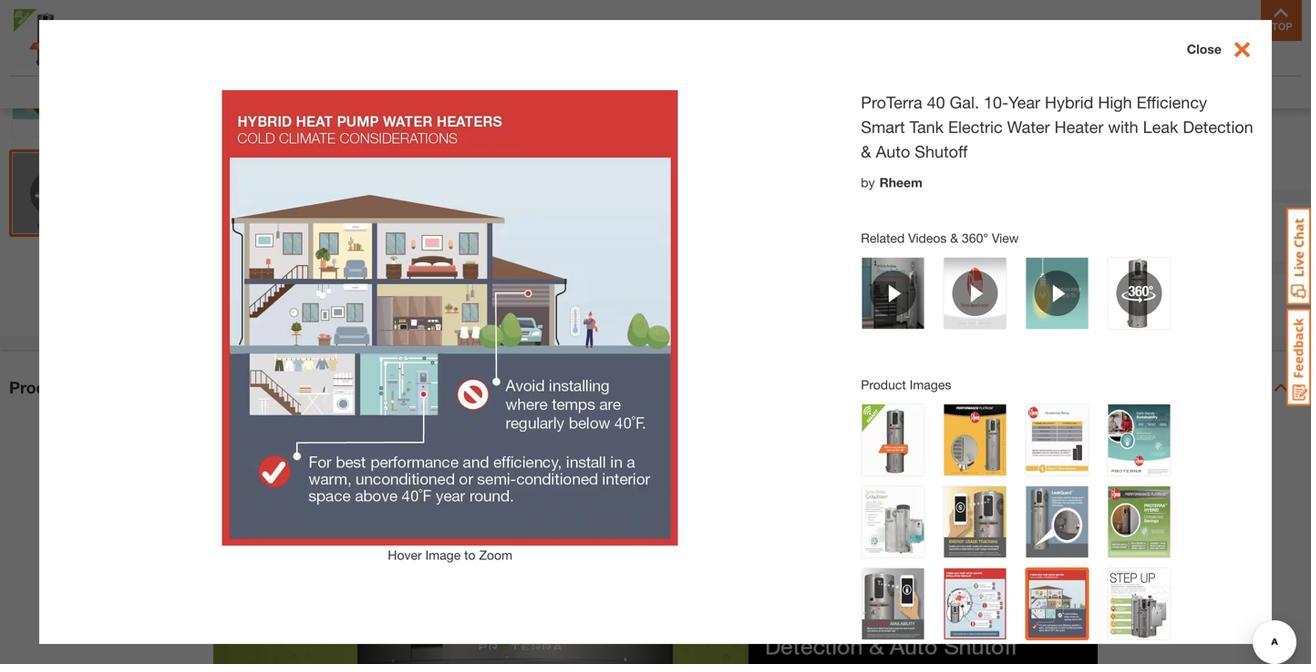 Task type: locate. For each thing, give the bounding box(es) containing it.
add
[[1010, 224, 1038, 241]]

2 vertical spatial &
[[867, 286, 878, 306]]

year
[[1008, 92, 1040, 112], [867, 93, 895, 110]]

related videos & 360° view
[[861, 231, 1019, 246]]

online
[[1078, 286, 1128, 306]]

2 vertical spatial to
[[464, 548, 476, 563]]

0 horizontal spatial return
[[827, 311, 866, 326]]

product left details at the left of page
[[9, 378, 71, 398]]

product image image
[[14, 9, 73, 68]]

1 horizontal spatial return
[[1117, 311, 1156, 326]]

customer
[[1056, 84, 1112, 99]]

leak
[[1143, 117, 1178, 137]]

close image
[[1222, 38, 1254, 61]]

high
[[1098, 92, 1132, 112]]

customer reviews button
[[1056, 82, 1163, 102], [1056, 82, 1163, 102]]

top button
[[1261, 0, 1302, 41]]

None field
[[823, 212, 861, 250]]

rheem
[[879, 175, 923, 190]]

return down free
[[827, 311, 866, 326]]

in
[[991, 286, 1006, 306]]

1 vertical spatial to
[[1042, 224, 1056, 241]]

& left 360°
[[950, 231, 958, 246]]

0 horizontal spatial product
[[9, 378, 71, 398]]

0 horizontal spatial year
[[867, 93, 895, 110]]

product left images at bottom right
[[861, 377, 906, 392]]

product inside the proterra 40 gal. 10-year hybrid high efficiency smart tank electric water heater with leak detection & auto shutoff main content
[[861, 377, 906, 392]]

of
[[1008, 311, 1019, 326]]

within
[[921, 311, 955, 326]]

product for product details
[[9, 378, 71, 398]]

hybrid
[[1045, 92, 1094, 112]]

0 vertical spatial &
[[861, 142, 871, 161]]

read return policy link
[[1084, 309, 1194, 328]]

by rheem
[[861, 175, 923, 190]]

& up this
[[867, 286, 878, 306]]

proterra 40 gal. 10-year hybrid high efficiency smart tank electric water heater with leak detection & auto shutoff
[[861, 92, 1253, 161]]

& left auto
[[861, 142, 871, 161]]

& inside the proterra 40 gal. 10-year hybrid high efficiency smart tank electric water heater with leak detection & auto shutoff
[[861, 142, 871, 161]]

product for product images
[[861, 377, 906, 392]]

specifications button
[[427, 82, 508, 102], [427, 82, 508, 102]]

share
[[636, 296, 674, 313]]

0 horizontal spatial to
[[464, 548, 476, 563]]

312741469_s01 image
[[110, 0, 657, 213], [13, 153, 93, 234]]

product inside product details button
[[9, 378, 71, 398]]

details
[[76, 378, 130, 398]]

videos
[[908, 231, 947, 246]]

1 vertical spatial &
[[950, 231, 958, 246]]

easy
[[882, 286, 920, 306]]

what to expect
[[828, 159, 929, 176]]

images
[[910, 377, 951, 392]]

year up water
[[1008, 92, 1040, 112]]

1 horizontal spatial to
[[866, 159, 879, 176]]

water
[[1007, 117, 1050, 137]]

return
[[827, 311, 866, 326], [1117, 311, 1156, 326]]

close
[[1187, 41, 1222, 57]]

/
[[899, 93, 904, 110]]

purchase.
[[1023, 311, 1079, 326]]

what to expect button
[[828, 158, 947, 180]]

year inside the proterra 40 gal. 10-year hybrid high efficiency smart tank electric water heater with leak detection & auto shutoff
[[1008, 92, 1040, 112]]

option group
[[822, 85, 967, 151]]

shutoff
[[915, 142, 968, 161]]

to for add
[[1042, 224, 1056, 241]]

2 horizontal spatial to
[[1042, 224, 1056, 241]]

1 return from the left
[[827, 311, 866, 326]]

share button
[[607, 294, 674, 321]]

1 horizontal spatial year
[[1008, 92, 1040, 112]]

return right read
[[1117, 311, 1156, 326]]

to
[[866, 159, 879, 176], [1042, 224, 1056, 241], [464, 548, 476, 563]]

year left "/"
[[867, 93, 895, 110]]

heater
[[1055, 117, 1104, 137]]

0 vertical spatial to
[[866, 159, 879, 176]]

detection
[[1183, 117, 1253, 137]]

reviews
[[1116, 84, 1163, 99]]

read
[[1084, 311, 1114, 326]]

efficiency
[[1137, 92, 1207, 112]]

1 horizontal spatial product
[[861, 377, 906, 392]]

expect
[[883, 159, 929, 176]]

option group containing 5 year /
[[822, 85, 967, 151]]

product details button
[[0, 352, 1311, 425]]

5 year / $75.00
[[855, 93, 953, 110]]

&
[[861, 142, 871, 161], [950, 231, 958, 246], [867, 286, 878, 306]]

view
[[992, 231, 1019, 246]]

40
[[927, 92, 945, 112]]

no
[[855, 126, 874, 143]]

to for what
[[866, 159, 879, 176]]

add to cart
[[1010, 224, 1090, 241]]

6249856066001 image
[[13, 0, 93, 40]]

item
[[893, 311, 918, 326]]

add to cart button
[[914, 212, 1168, 252]]

product
[[861, 377, 906, 392], [9, 378, 71, 398]]

no thanks
[[855, 126, 921, 143]]



Task type: vqa. For each thing, say whether or not it's contained in the screenshot.
"Tan" icon
no



Task type: describe. For each thing, give the bounding box(es) containing it.
returns
[[924, 286, 986, 306]]

zoom
[[479, 548, 512, 563]]

cart
[[1060, 224, 1090, 241]]

2 return from the left
[[1117, 311, 1156, 326]]

hover image to zoom
[[388, 548, 512, 563]]

360°
[[962, 231, 988, 246]]

customer reviews
[[1056, 84, 1163, 99]]

hover
[[388, 548, 422, 563]]

+ button
[[861, 212, 899, 250]]

store
[[1010, 286, 1052, 306]]

6320920709112 image
[[13, 57, 93, 137]]

+
[[874, 218, 887, 244]]

free & easy returns in store or online return this item within 90 days of purchase. read return policy
[[827, 286, 1194, 326]]

proterra
[[861, 92, 922, 112]]

10-
[[984, 92, 1008, 112]]

tank
[[910, 117, 944, 137]]

year inside "option group"
[[867, 93, 895, 110]]

thanks
[[878, 126, 921, 143]]

90
[[958, 311, 973, 326]]

related
[[861, 231, 905, 246]]

product details
[[9, 378, 130, 398]]

& inside the free & easy returns in store or online return this item within 90 days of purchase. read return policy
[[867, 286, 878, 306]]

$75.00
[[908, 93, 953, 110]]

gal.
[[950, 92, 979, 112]]

free
[[827, 286, 862, 306]]

by
[[861, 175, 875, 190]]

what
[[828, 159, 862, 176]]

0 horizontal spatial 312741469_s01 image
[[13, 153, 93, 234]]

auto
[[876, 142, 910, 161]]

or
[[1057, 286, 1073, 306]]

with
[[1108, 117, 1138, 137]]

electric
[[948, 117, 1003, 137]]

smart
[[861, 117, 905, 137]]

5
[[855, 93, 863, 110]]

image
[[425, 548, 461, 563]]

days
[[976, 311, 1005, 326]]

specifications
[[427, 84, 508, 99]]

proterra 40 gal. 10-year hybrid high efficiency smart tank electric water heater with leak detection & auto shutoff main content
[[0, 0, 1311, 665]]

live chat image
[[1287, 208, 1311, 305]]

feedback link image
[[1287, 308, 1311, 407]]

1 horizontal spatial 312741469_s01 image
[[110, 0, 657, 213]]

policy
[[1159, 311, 1194, 326]]

product images
[[861, 377, 951, 392]]

to inside main content
[[464, 548, 476, 563]]

close button
[[1187, 38, 1272, 63]]

this
[[869, 311, 890, 326]]



